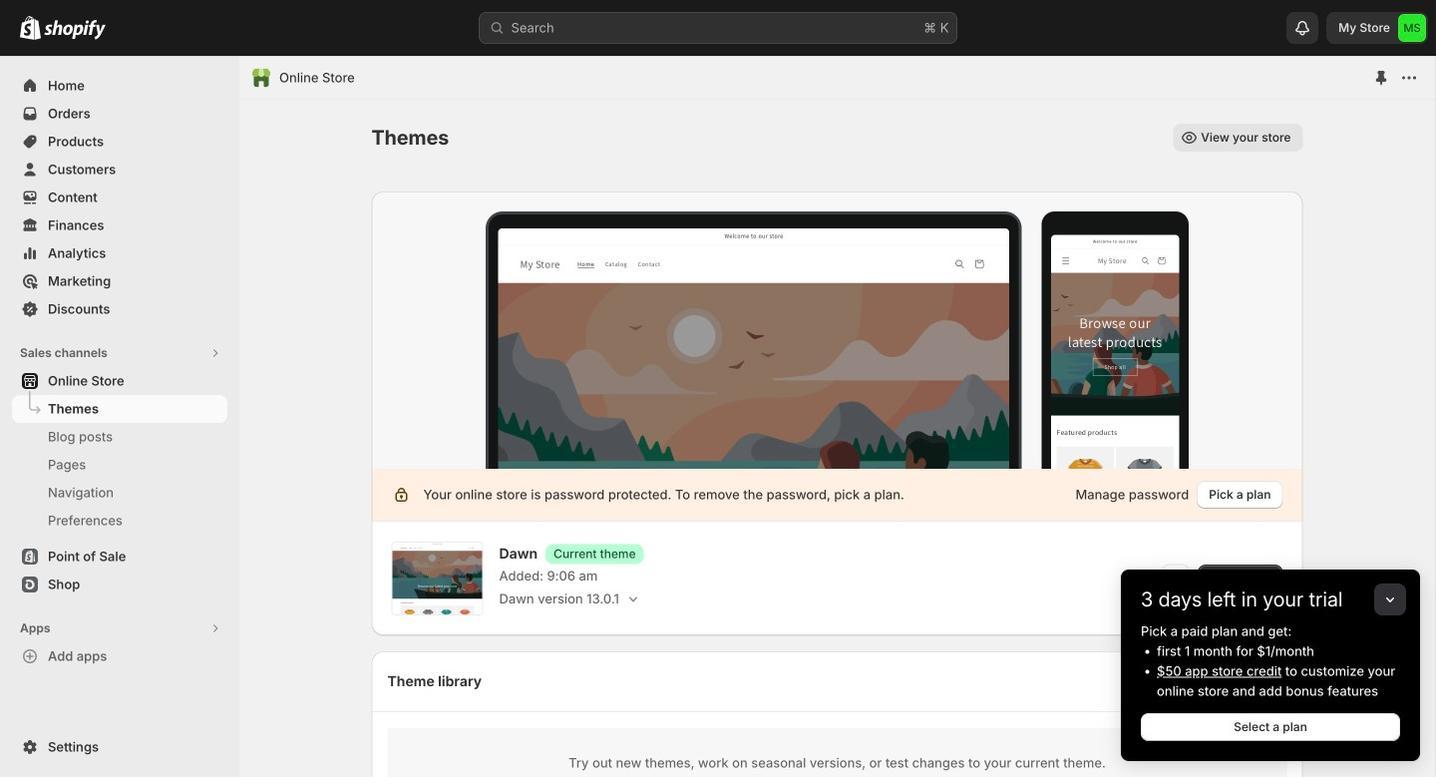Task type: locate. For each thing, give the bounding box(es) containing it.
my store image
[[1399, 14, 1426, 42]]

online store image
[[251, 68, 271, 88]]



Task type: vqa. For each thing, say whether or not it's contained in the screenshot.
Shopify icon
yes



Task type: describe. For each thing, give the bounding box(es) containing it.
shopify image
[[20, 16, 41, 40]]

shopify image
[[44, 20, 106, 40]]



